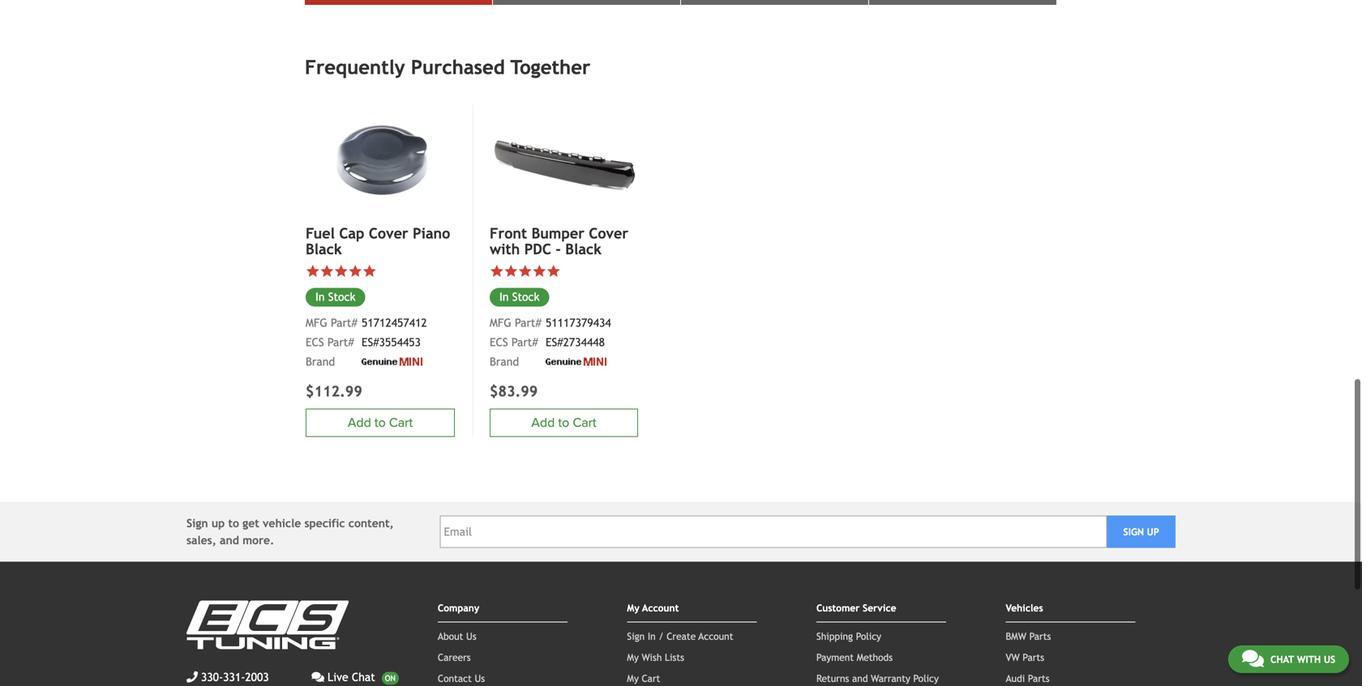 Task type: vqa. For each thing, say whether or not it's contained in the screenshot.
the right up
yes



Task type: locate. For each thing, give the bounding box(es) containing it.
star image
[[320, 264, 334, 279], [334, 264, 348, 279], [363, 264, 377, 279], [504, 264, 518, 279]]

0 vertical spatial account
[[642, 603, 679, 614]]

returns and warranty policy
[[817, 673, 939, 685]]

sign for sign up
[[1124, 527, 1144, 538]]

my account
[[627, 603, 679, 614]]

1 brand from the left
[[306, 356, 335, 369]]

2 vertical spatial us
[[475, 673, 485, 685]]

about us link
[[438, 631, 477, 643]]

parts for audi parts
[[1028, 673, 1050, 685]]

in stock for black
[[315, 291, 356, 304]]

330-331-2003 link
[[187, 669, 269, 686]]

my down my wish lists on the bottom of the page
[[627, 673, 639, 685]]

sign for sign in / create account
[[627, 631, 645, 643]]

1 horizontal spatial genuine mini image
[[546, 358, 607, 366]]

1 vertical spatial with
[[1297, 655, 1321, 666]]

mfg part# 51712457412 ecs part# es#3554453 brand
[[306, 317, 427, 369]]

mfg
[[306, 317, 327, 330], [490, 317, 512, 330]]

up for sign up
[[1147, 527, 1160, 538]]

us
[[466, 631, 477, 643], [1324, 655, 1336, 666], [475, 673, 485, 685]]

/
[[659, 631, 664, 643]]

account right create
[[699, 631, 734, 643]]

and right sales,
[[220, 534, 239, 547]]

add to cart button
[[306, 409, 455, 437], [490, 409, 638, 437]]

parts right the vw
[[1023, 652, 1045, 664]]

my cart link
[[627, 673, 660, 685]]

1 horizontal spatial in stock
[[500, 291, 540, 304]]

1 horizontal spatial up
[[1147, 527, 1160, 538]]

my up my wish lists on the bottom of the page
[[627, 603, 640, 614]]

sign inside sign up to get vehicle specific content, sales, and more.
[[187, 517, 208, 530]]

2 mfg from the left
[[490, 317, 512, 330]]

2 cover from the left
[[589, 225, 629, 242]]

1 horizontal spatial black
[[566, 241, 602, 258]]

in stock up mfg part# 51712457412 ecs part# es#3554453 brand
[[315, 291, 356, 304]]

add down $112.99 at the bottom
[[348, 416, 371, 431]]

1 ecs from the left
[[306, 336, 324, 349]]

ecs
[[306, 336, 324, 349], [490, 336, 508, 349]]

2 black from the left
[[566, 241, 602, 258]]

parts right bmw
[[1030, 631, 1051, 643]]

vehicles
[[1006, 603, 1043, 614]]

1 horizontal spatial add
[[532, 416, 555, 431]]

1 my from the top
[[627, 603, 640, 614]]

part#
[[331, 317, 358, 330], [515, 317, 542, 330], [328, 336, 354, 349], [512, 336, 538, 349]]

cover inside fuel cap cover piano black
[[369, 225, 408, 242]]

0 vertical spatial us
[[466, 631, 477, 643]]

genuine mini image
[[362, 358, 423, 366], [546, 358, 607, 366]]

vw parts
[[1006, 652, 1045, 664]]

part# left the 51712457412
[[331, 317, 358, 330]]

my
[[627, 603, 640, 614], [627, 652, 639, 664], [627, 673, 639, 685]]

51117379434
[[546, 317, 611, 330]]

2 ecs from the left
[[490, 336, 508, 349]]

brand for $83.99
[[490, 356, 519, 369]]

shipping policy
[[817, 631, 882, 643]]

0 horizontal spatial add to cart
[[348, 416, 413, 431]]

2 star image from the left
[[334, 264, 348, 279]]

in stock
[[315, 291, 356, 304], [500, 291, 540, 304]]

cover
[[369, 225, 408, 242], [589, 225, 629, 242]]

to inside sign up to get vehicle specific content, sales, and more.
[[228, 517, 239, 530]]

my for my wish lists
[[627, 652, 639, 664]]

us right about
[[466, 631, 477, 643]]

6 star image from the left
[[547, 264, 561, 279]]

more.
[[243, 534, 274, 547]]

part# up $112.99 at the bottom
[[328, 336, 354, 349]]

sign in / create account
[[627, 631, 734, 643]]

stock up mfg part# 51712457412 ecs part# es#3554453 brand
[[328, 291, 356, 304]]

0 horizontal spatial to
[[228, 517, 239, 530]]

add
[[348, 416, 371, 431], [532, 416, 555, 431]]

with
[[490, 241, 520, 258], [1297, 655, 1321, 666]]

policy right warranty
[[914, 673, 939, 685]]

add to cart
[[348, 416, 413, 431], [532, 416, 597, 431]]

returns
[[817, 673, 849, 685]]

1 vertical spatial policy
[[914, 673, 939, 685]]

2 star image from the left
[[348, 264, 363, 279]]

us for about us
[[466, 631, 477, 643]]

in down front
[[500, 291, 509, 304]]

2 stock from the left
[[512, 291, 540, 304]]

brand for $112.99
[[306, 356, 335, 369]]

mfg inside the mfg part# 51117379434 ecs part# es#2734448 brand
[[490, 317, 512, 330]]

2 add to cart button from the left
[[490, 409, 638, 437]]

0 horizontal spatial in stock
[[315, 291, 356, 304]]

in stock down 'pdc'
[[500, 291, 540, 304]]

genuine mini image for $112.99
[[362, 358, 423, 366]]

0 vertical spatial parts
[[1030, 631, 1051, 643]]

genuine mini image down es#3554453
[[362, 358, 423, 366]]

ecs inside mfg part# 51712457412 ecs part# es#3554453 brand
[[306, 336, 324, 349]]

black inside fuel cap cover piano black
[[306, 241, 342, 258]]

1 horizontal spatial cover
[[589, 225, 629, 242]]

payment
[[817, 652, 854, 664]]

2 vertical spatial my
[[627, 673, 639, 685]]

1 add to cart from the left
[[348, 416, 413, 431]]

chat with us link
[[1229, 646, 1350, 674]]

account up / on the bottom of page
[[642, 603, 679, 614]]

0 vertical spatial and
[[220, 534, 239, 547]]

1 horizontal spatial add to cart button
[[490, 409, 638, 437]]

1 vertical spatial my
[[627, 652, 639, 664]]

and
[[220, 534, 239, 547], [852, 673, 868, 685]]

1 horizontal spatial mfg
[[490, 317, 512, 330]]

1 horizontal spatial cart
[[573, 416, 597, 431]]

vw parts link
[[1006, 652, 1045, 664]]

1 genuine mini image from the left
[[362, 358, 423, 366]]

mfg for $83.99
[[490, 317, 512, 330]]

0 horizontal spatial add to cart button
[[306, 409, 455, 437]]

to
[[375, 416, 386, 431], [558, 416, 570, 431], [228, 517, 239, 530]]

2 horizontal spatial to
[[558, 416, 570, 431]]

1 in stock from the left
[[315, 291, 356, 304]]

sign
[[187, 517, 208, 530], [1124, 527, 1144, 538], [627, 631, 645, 643]]

1 add from the left
[[348, 416, 371, 431]]

1 vertical spatial account
[[699, 631, 734, 643]]

0 vertical spatial policy
[[856, 631, 882, 643]]

part# left 51117379434
[[515, 317, 542, 330]]

0 horizontal spatial sign
[[187, 517, 208, 530]]

1 stock from the left
[[328, 291, 356, 304]]

0 horizontal spatial brand
[[306, 356, 335, 369]]

1 horizontal spatial chat
[[1271, 655, 1295, 666]]

star image down front
[[504, 264, 518, 279]]

2 genuine mini image from the left
[[546, 358, 607, 366]]

0 horizontal spatial add
[[348, 416, 371, 431]]

my for my account
[[627, 603, 640, 614]]

1 mfg from the left
[[306, 317, 327, 330]]

parts right audi
[[1028, 673, 1050, 685]]

2 brand from the left
[[490, 356, 519, 369]]

2 in stock from the left
[[500, 291, 540, 304]]

star image down fuel cap cover piano black
[[363, 264, 377, 279]]

es#2734448
[[546, 336, 605, 349]]

my for my cart
[[627, 673, 639, 685]]

frequently
[[305, 56, 405, 79]]

warranty
[[871, 673, 911, 685]]

up
[[212, 517, 225, 530], [1147, 527, 1160, 538]]

cover right bumper
[[589, 225, 629, 242]]

with right comments icon
[[1297, 655, 1321, 666]]

cover inside front bumper cover with pdc - black
[[589, 225, 629, 242]]

chat right comments icon
[[1271, 655, 1295, 666]]

in
[[315, 291, 325, 304], [500, 291, 509, 304], [648, 631, 656, 643]]

330-
[[201, 671, 223, 684]]

stock for black
[[328, 291, 356, 304]]

stock down 'pdc'
[[512, 291, 540, 304]]

add for $112.99
[[348, 416, 371, 431]]

1 add to cart button from the left
[[306, 409, 455, 437]]

ecs up $83.99
[[490, 336, 508, 349]]

ecs inside the mfg part# 51117379434 ecs part# es#2734448 brand
[[490, 336, 508, 349]]

chat
[[1271, 655, 1295, 666], [352, 671, 375, 684]]

0 horizontal spatial stock
[[328, 291, 356, 304]]

parts
[[1030, 631, 1051, 643], [1023, 652, 1045, 664], [1028, 673, 1050, 685]]

1 black from the left
[[306, 241, 342, 258]]

policy up methods
[[856, 631, 882, 643]]

0 horizontal spatial up
[[212, 517, 225, 530]]

create
[[667, 631, 696, 643]]

add down $83.99
[[532, 416, 555, 431]]

0 vertical spatial with
[[490, 241, 520, 258]]

1 horizontal spatial with
[[1297, 655, 1321, 666]]

brand inside the mfg part# 51117379434 ecs part# es#2734448 brand
[[490, 356, 519, 369]]

cover right cap
[[369, 225, 408, 242]]

us right contact
[[475, 673, 485, 685]]

4 star image from the left
[[518, 264, 532, 279]]

0 horizontal spatial cart
[[389, 416, 413, 431]]

star image
[[306, 264, 320, 279], [348, 264, 363, 279], [490, 264, 504, 279], [518, 264, 532, 279], [532, 264, 547, 279], [547, 264, 561, 279]]

1 vertical spatial chat
[[352, 671, 375, 684]]

1 cover from the left
[[369, 225, 408, 242]]

0 horizontal spatial genuine mini image
[[362, 358, 423, 366]]

in left / on the bottom of page
[[648, 631, 656, 643]]

star image down cap
[[334, 264, 348, 279]]

2 add to cart from the left
[[532, 416, 597, 431]]

1 horizontal spatial and
[[852, 673, 868, 685]]

1 horizontal spatial sign
[[627, 631, 645, 643]]

fuel cap cover piano black image
[[306, 104, 455, 216]]

1 vertical spatial and
[[852, 673, 868, 685]]

add to cart down $112.99 at the bottom
[[348, 416, 413, 431]]

fuel cap cover piano black
[[306, 225, 450, 258]]

1 vertical spatial us
[[1324, 655, 1336, 666]]

0 horizontal spatial mfg
[[306, 317, 327, 330]]

add to cart down $83.99
[[532, 416, 597, 431]]

up inside sign up to get vehicle specific content, sales, and more.
[[212, 517, 225, 530]]

and down payment methods
[[852, 673, 868, 685]]

us right comments icon
[[1324, 655, 1336, 666]]

part# up $83.99
[[512, 336, 538, 349]]

about
[[438, 631, 463, 643]]

1 horizontal spatial add to cart
[[532, 416, 597, 431]]

cover for bumper
[[589, 225, 629, 242]]

my left wish
[[627, 652, 639, 664]]

mfg up $112.99 at the bottom
[[306, 317, 327, 330]]

2 vertical spatial parts
[[1028, 673, 1050, 685]]

0 horizontal spatial with
[[490, 241, 520, 258]]

es#3554453
[[362, 336, 421, 349]]

us for contact us
[[475, 673, 485, 685]]

brand inside mfg part# 51712457412 ecs part# es#3554453 brand
[[306, 356, 335, 369]]

mfg inside mfg part# 51712457412 ecs part# es#3554453 brand
[[306, 317, 327, 330]]

sign up
[[1124, 527, 1160, 538]]

my wish lists
[[627, 652, 684, 664]]

2 horizontal spatial sign
[[1124, 527, 1144, 538]]

0 horizontal spatial in
[[315, 291, 325, 304]]

bmw parts link
[[1006, 631, 1051, 643]]

0 vertical spatial chat
[[1271, 655, 1295, 666]]

front bumper cover with pdc - black
[[490, 225, 629, 258]]

sign inside button
[[1124, 527, 1144, 538]]

3 my from the top
[[627, 673, 639, 685]]

1 star image from the left
[[320, 264, 334, 279]]

account
[[642, 603, 679, 614], [699, 631, 734, 643]]

2 add from the left
[[532, 416, 555, 431]]

-
[[556, 241, 561, 258]]

1 horizontal spatial brand
[[490, 356, 519, 369]]

0 horizontal spatial ecs
[[306, 336, 324, 349]]

up inside button
[[1147, 527, 1160, 538]]

add to cart button down $112.99 at the bottom
[[306, 409, 455, 437]]

stock
[[328, 291, 356, 304], [512, 291, 540, 304]]

ecs up $112.99 at the bottom
[[306, 336, 324, 349]]

add to cart button down $83.99
[[490, 409, 638, 437]]

brand up $83.99
[[490, 356, 519, 369]]

audi
[[1006, 673, 1025, 685]]

payment methods link
[[817, 652, 893, 664]]

policy
[[856, 631, 882, 643], [914, 673, 939, 685]]

1 vertical spatial parts
[[1023, 652, 1045, 664]]

mfg up $83.99
[[490, 317, 512, 330]]

chat inside "link"
[[1271, 655, 1295, 666]]

1 horizontal spatial ecs
[[490, 336, 508, 349]]

with inside "link"
[[1297, 655, 1321, 666]]

star image down fuel
[[320, 264, 334, 279]]

with left 'pdc'
[[490, 241, 520, 258]]

in down fuel
[[315, 291, 325, 304]]

1 horizontal spatial account
[[699, 631, 734, 643]]

0 horizontal spatial and
[[220, 534, 239, 547]]

chat right live
[[352, 671, 375, 684]]

0 vertical spatial my
[[627, 603, 640, 614]]

1 horizontal spatial stock
[[512, 291, 540, 304]]

genuine mini image down es#2734448
[[546, 358, 607, 366]]

cover for cap
[[369, 225, 408, 242]]

brand up $112.99 at the bottom
[[306, 356, 335, 369]]

0 horizontal spatial cover
[[369, 225, 408, 242]]

1 horizontal spatial to
[[375, 416, 386, 431]]

3 star image from the left
[[363, 264, 377, 279]]

together
[[511, 56, 591, 79]]

cart
[[389, 416, 413, 431], [573, 416, 597, 431], [642, 673, 660, 685]]

to for $83.99
[[558, 416, 570, 431]]

2 my from the top
[[627, 652, 639, 664]]

0 horizontal spatial black
[[306, 241, 342, 258]]

1 horizontal spatial in
[[500, 291, 509, 304]]



Task type: describe. For each thing, give the bounding box(es) containing it.
ecs for $83.99
[[490, 336, 508, 349]]

in stock for pdc
[[500, 291, 540, 304]]

4 star image from the left
[[504, 264, 518, 279]]

fuel
[[306, 225, 335, 242]]

add to cart for $83.99
[[532, 416, 597, 431]]

parts for bmw parts
[[1030, 631, 1051, 643]]

bumper
[[532, 225, 585, 242]]

about us
[[438, 631, 477, 643]]

shipping policy link
[[817, 631, 882, 643]]

contact us
[[438, 673, 485, 685]]

front bumper cover with pdc - black image
[[490, 104, 638, 215]]

1 horizontal spatial policy
[[914, 673, 939, 685]]

my wish lists link
[[627, 652, 684, 664]]

content,
[[349, 517, 394, 530]]

add for $83.99
[[532, 416, 555, 431]]

331-
[[223, 671, 245, 684]]

cart for $112.99
[[389, 416, 413, 431]]

parts for vw parts
[[1023, 652, 1045, 664]]

5 star image from the left
[[532, 264, 547, 279]]

wish
[[642, 652, 662, 664]]

ecs tuning image
[[187, 601, 349, 650]]

2 horizontal spatial in
[[648, 631, 656, 643]]

1 star image from the left
[[306, 264, 320, 279]]

lists
[[665, 652, 684, 664]]

in for front bumper cover with pdc - black
[[500, 291, 509, 304]]

ecs for $112.99
[[306, 336, 324, 349]]

live
[[328, 671, 348, 684]]

add to cart button for $112.99
[[306, 409, 455, 437]]

cart for $83.99
[[573, 416, 597, 431]]

front bumper cover with pdc - black link
[[490, 225, 638, 258]]

sign for sign up to get vehicle specific content, sales, and more.
[[187, 517, 208, 530]]

black inside front bumper cover with pdc - black
[[566, 241, 602, 258]]

3 star image from the left
[[490, 264, 504, 279]]

customer
[[817, 603, 860, 614]]

0 horizontal spatial account
[[642, 603, 679, 614]]

add to cart for $112.99
[[348, 416, 413, 431]]

live chat
[[328, 671, 375, 684]]

fuel cap cover piano black link
[[306, 225, 455, 258]]

front
[[490, 225, 527, 242]]

phone image
[[187, 672, 198, 684]]

frequently purchased together
[[305, 56, 591, 79]]

careers
[[438, 652, 471, 664]]

careers link
[[438, 652, 471, 664]]

stock for pdc
[[512, 291, 540, 304]]

purchased
[[411, 56, 505, 79]]

us inside chat with us "link"
[[1324, 655, 1336, 666]]

contact us link
[[438, 673, 485, 685]]

add to cart button for $83.99
[[490, 409, 638, 437]]

specific
[[305, 517, 345, 530]]

bmw parts
[[1006, 631, 1051, 643]]

0 horizontal spatial policy
[[856, 631, 882, 643]]

pdc
[[524, 241, 551, 258]]

with inside front bumper cover with pdc - black
[[490, 241, 520, 258]]

audi parts
[[1006, 673, 1050, 685]]

bmw
[[1006, 631, 1027, 643]]

sales,
[[187, 534, 216, 547]]

Email email field
[[440, 516, 1107, 549]]

2 horizontal spatial cart
[[642, 673, 660, 685]]

chat with us
[[1271, 655, 1336, 666]]

customer service
[[817, 603, 897, 614]]

live chat link
[[312, 669, 399, 686]]

$83.99
[[490, 383, 538, 400]]

comments image
[[312, 672, 324, 684]]

0 horizontal spatial chat
[[352, 671, 375, 684]]

vehicle
[[263, 517, 301, 530]]

returns and warranty policy link
[[817, 673, 939, 685]]

payment methods
[[817, 652, 893, 664]]

up for sign up to get vehicle specific content, sales, and more.
[[212, 517, 225, 530]]

sign up to get vehicle specific content, sales, and more.
[[187, 517, 394, 547]]

piano
[[413, 225, 450, 242]]

comments image
[[1242, 650, 1264, 669]]

company
[[438, 603, 480, 614]]

genuine mini image for $83.99
[[546, 358, 607, 366]]

sign up button
[[1107, 516, 1176, 549]]

my cart
[[627, 673, 660, 685]]

2003
[[245, 671, 269, 684]]

audi parts link
[[1006, 673, 1050, 685]]

vw
[[1006, 652, 1020, 664]]

sign in / create account link
[[627, 631, 734, 643]]

service
[[863, 603, 897, 614]]

cap
[[339, 225, 365, 242]]

$112.99
[[306, 383, 362, 400]]

mfg part# 51117379434 ecs part# es#2734448 brand
[[490, 317, 611, 369]]

methods
[[857, 652, 893, 664]]

mfg for $112.99
[[306, 317, 327, 330]]

and inside sign up to get vehicle specific content, sales, and more.
[[220, 534, 239, 547]]

get
[[243, 517, 259, 530]]

to for $112.99
[[375, 416, 386, 431]]

contact
[[438, 673, 472, 685]]

shipping
[[817, 631, 853, 643]]

51712457412
[[362, 317, 427, 330]]

330-331-2003
[[201, 671, 269, 684]]

in for fuel cap cover piano black
[[315, 291, 325, 304]]



